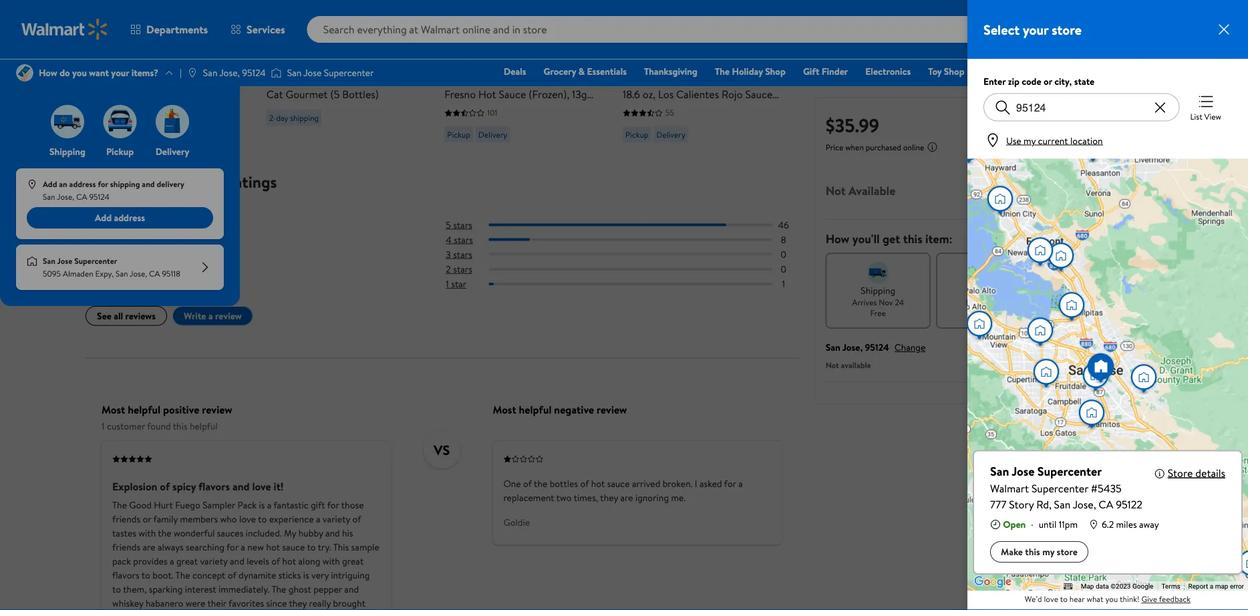 Task type: vqa. For each thing, say whether or not it's contained in the screenshot.
unique at right
no



Task type: describe. For each thing, give the bounding box(es) containing it.
of down those
[[352, 513, 361, 526]]

write a review
[[184, 310, 242, 323]]

heat
[[266, 58, 289, 73]]

san jose supercenter element
[[990, 462, 1102, 480]]

list view button
[[1190, 94, 1222, 122]]

jose inside select your store dialog
[[1012, 463, 1035, 479]]

Search search field
[[307, 16, 1022, 43]]

for inside one of the bottles of hot sauce arrived broken.  i asked for a replacement two times, they are ignoring me.
[[724, 478, 736, 491]]

0 vertical spatial store
[[1052, 20, 1082, 39]]

garlic inside $9.96 53.5 ¢/oz hot ones boneless chicken breast bites, 18.6 oz, classic garlic fresno hot sauce (frozen), 13g protein per serving, 3 pieces
[[574, 73, 602, 88]]

for down the sauces
[[227, 541, 239, 554]]

95124 for san jose, 95124
[[242, 66, 266, 79]]

favorites
[[229, 597, 264, 610]]

supercenter up bottles)
[[324, 66, 374, 79]]

sauce inside $9.96 53.5 ¢/oz hot ones smoky habanero boneless chicken breast bites, 18.6 oz, los calientes rojo sauce (frozen), 13g protein per serving, 3 pieces
[[745, 88, 773, 102]]

pack
[[112, 555, 131, 568]]

11pm
[[1059, 518, 1078, 531]]

a down gift
[[316, 513, 320, 526]]

0 horizontal spatial reviews
[[125, 310, 156, 323]]

fat
[[399, 73, 413, 88]]

18.6 inside $9.96 53.5 ¢/oz hot ones boneless chicken breast bites, 18.6 oz, classic garlic fresno hot sauce (frozen), 13g protein per serving, 3 pieces
[[505, 73, 522, 88]]

95124 for san jose, 95124 change not available
[[865, 341, 889, 354]]

pieces inside $9.96 53.5 ¢/oz hot ones smoky habanero boneless chicken breast bites, 18.6 oz, los calientes rojo sauce (frozen), 13g protein per serving, 3 pieces
[[631, 117, 661, 132]]

(frozen), inside $9.96 53.5 ¢/oz hot ones smoky habanero boneless chicken breast bites, 18.6 oz, los calientes rojo sauce (frozen), 13g protein per serving, 3 pieces
[[623, 102, 664, 117]]

are inside "explosion of spicy flavors and love it! the good hurt fuego sampler pack is a fantastic gift for those friends or family members who love to experience a variety of tastes with the wonderful sauces included. my hubby and his friends are always searching for a new hot sauce to try. this sample pack provides a great variety and levels of hot along with great flavors to boot. the concept of dynamite sticks is very intriguing to them, sparking interest immediately. the ghost pepper and whiskey habanero were their favorites since they really"
[[143, 541, 155, 554]]

to up included.
[[258, 513, 267, 526]]

customer reviews & ratings
[[86, 171, 277, 193]]

most for most helpful negative review
[[493, 402, 516, 417]]

jose, inside san jose supercenter 5095 almaden expy, san jose, ca 95118
[[130, 268, 147, 279]]

ones for boneless
[[465, 58, 489, 73]]

per inside $9.96 53.5 ¢/oz hot ones boneless chicken breast bites, 18.6 oz, classic garlic fresno hot sauce (frozen), 13g protein per serving, 3 pieces
[[481, 102, 497, 117]]

since
[[266, 597, 287, 610]]

enter
[[984, 75, 1006, 88]]

6.2 miles away
[[1102, 518, 1159, 531]]

breast inside $9.96 53.5 ¢/oz hot ones smoky habanero boneless chicken breast bites, 18.6 oz, los calientes rojo sauce (frozen), 13g protein per serving, 3 pieces
[[706, 73, 736, 88]]

pickup button
[[101, 102, 139, 158]]

boneless inside $9.96 53.5 ¢/oz hot ones boneless chicken breast bites, 18.6 oz, classic garlic fresno hot sauce (frozen), 13g protein per serving, 3 pieces
[[492, 58, 533, 73]]

shipping button
[[48, 102, 87, 158]]

add address
[[95, 211, 145, 224]]

(frozen), inside $9.96 53.5 ¢/oz hot ones boneless chicken breast bites, 18.6 oz, classic garlic fresno hot sauce (frozen), 13g protein per serving, 3 pieces
[[529, 88, 569, 102]]

you inside dialog
[[1106, 593, 1118, 605]]

shipping for 2-day shipping
[[290, 113, 319, 124]]

los
[[658, 88, 674, 102]]

protein inside $9.96 53.5 ¢/oz hot ones boneless chicken breast bites, 18.6 oz, classic garlic fresno hot sauce (frozen), 13g protein per serving, 3 pieces
[[445, 102, 479, 117]]

wonderful
[[174, 527, 215, 540]]

address inside add address button
[[114, 211, 145, 224]]

55
[[666, 108, 674, 119]]

san jose supercenter 5095 almaden expy, san jose, ca 95118
[[43, 255, 180, 279]]

ca for san
[[149, 268, 160, 279]]

sauce inside one of the bottles of hot sauce arrived broken.  i asked for a replacement two times, they are ignoring me.
[[607, 478, 630, 491]]

13g inside $9.96 53.5 ¢/oz hot ones smoky habanero boneless chicken breast bites, 18.6 oz, los calientes rojo sauce (frozen), 13g protein per serving, 3 pieces
[[666, 102, 681, 117]]

classic inside $9.96 53.5 ¢/oz hot ones boneless chicken breast bites, 18.6 oz, classic garlic fresno hot sauce (frozen), 13g protein per serving, 3 pieces
[[540, 73, 572, 88]]

$9.96 for hot ones boneless chicken breast bites, 18.6 oz, classic garlic fresno hot sauce (frozen), 13g protein per serving, 3 pieces
[[445, 38, 472, 55]]

Walmart Site-Wide search field
[[307, 16, 1022, 43]]

pickup inside pickup not available
[[975, 284, 1002, 297]]

pack inside "explosion of spicy flavors and love it! the good hurt fuego sampler pack is a fantastic gift for those friends or family members who love to experience a variety of tastes with the wonderful sauces included. my hubby and his friends are always searching for a new hot sauce to try. this sample pack provides a great variety and levels of hot along with great flavors to boot. the concept of dynamite sticks is very intriguing to them, sparking interest immediately. the ghost pepper and whiskey habanero were their favorites since they really"
[[238, 499, 257, 512]]

location
[[1070, 134, 1103, 147]]

1 horizontal spatial gift
[[803, 65, 819, 78]]

2 friends from the top
[[112, 541, 140, 554]]

13g inside $9.96 53.5 ¢/oz hot ones boneless chicken breast bites, 18.6 oz, classic garlic fresno hot sauce (frozen), 13g protein per serving, 3 pieces
[[572, 88, 587, 102]]

2-
[[269, 113, 276, 124]]

4 product group from the left
[[623, 0, 782, 148]]

rd,
[[1037, 497, 1052, 512]]

are inside one of the bottles of hot sauce arrived broken.  i asked for a replacement two times, they are ignoring me.
[[620, 492, 633, 505]]

0 for 2 stars
[[781, 263, 786, 276]]

pleasanton neighborhood market image
[[1077, 131, 1110, 164]]

2
[[446, 263, 451, 276]]

helpful for negative
[[519, 402, 552, 417]]

the left holiday
[[715, 65, 730, 78]]

dynamite
[[239, 569, 276, 582]]

items?
[[131, 66, 158, 79]]

shipping inside add an address for shipping and delivery san jose, ca 95124
[[110, 178, 140, 190]]

electronics link
[[860, 64, 917, 79]]

3 inside $9.96 53.5 ¢/oz hot ones smoky habanero boneless chicken breast bites, 18.6 oz, los calientes rojo sauce (frozen), 13g protein per serving, 3 pieces
[[623, 117, 628, 132]]

3+
[[91, 115, 100, 126]]

mountain view store image
[[963, 309, 996, 342]]

walmart image
[[21, 19, 108, 40]]

1 horizontal spatial |
[[180, 66, 182, 79]]

one of the bottles of hot sauce arrived broken.  i asked for a replacement two times, they are ignoring me.
[[503, 478, 743, 505]]

of up hurt at the bottom of the page
[[160, 479, 170, 494]]

fashion
[[1024, 65, 1055, 78]]

0 vertical spatial this
[[903, 231, 923, 247]]

hot for $39.95 heat lovers hot sauce gift set and sampler variety pack by fat cat gourmet (5 bottles)
[[324, 58, 342, 73]]

essentials
[[587, 65, 627, 78]]

1 great from the left
[[176, 555, 198, 568]]

breast inside $9.96 53.5 ¢/oz hot ones boneless chicken breast bites, 18.6 oz, classic garlic fresno hot sauce (frozen), 13g protein per serving, 3 pieces
[[445, 73, 474, 88]]

0 vertical spatial san jose supercenter
[[287, 66, 374, 79]]

#5435
[[1091, 481, 1122, 495]]

shipping arrives nov 24 free
[[852, 284, 904, 318]]

0 vertical spatial love
[[252, 479, 271, 494]]

grocery & essentials link
[[538, 64, 633, 79]]

use my current location button
[[1001, 134, 1107, 147]]

cat
[[266, 88, 283, 102]]

 image for pickup
[[103, 105, 137, 138]]

day for 2-
[[276, 113, 288, 124]]

delivery inside delivery not available
[[1082, 284, 1116, 297]]

until
[[1039, 518, 1057, 531]]

or inside "explosion of spicy flavors and love it! the good hurt fuego sampler pack is a fantastic gift for those friends or family members who love to experience a variety of tastes with the wonderful sauces included. my hubby and his friends are always searching for a new hot sauce to try. this sample pack provides a great variety and levels of hot along with great flavors to boot. the concept of dynamite sticks is very intriguing to them, sparking interest immediately. the ghost pepper and whiskey habanero were their favorites since they really"
[[143, 513, 151, 526]]

oz, inside $9.96 53.5 ¢/oz hot ones boneless chicken breast bites, 18.6 oz, classic garlic fresno hot sauce (frozen), 13g protein per serving, 3 pieces
[[525, 73, 538, 88]]

legal information image
[[927, 142, 938, 152]]

pieces inside $9.96 53.5 ¢/oz hot ones boneless chicken breast bites, 18.6 oz, classic garlic fresno hot sauce (frozen), 13g protein per serving, 3 pieces
[[547, 102, 577, 117]]

5095
[[43, 268, 61, 279]]

0 horizontal spatial with
[[139, 527, 156, 540]]

i
[[695, 478, 697, 491]]

grocery & essentials
[[544, 65, 627, 78]]

| inside $7.98 $1.60/fl oz hot ones | the classic garlic fresno hot sauce 5oz
[[136, 58, 138, 73]]

stars for 3 stars
[[453, 248, 472, 261]]

or inside select your store dialog
[[1044, 75, 1052, 88]]

almaden
[[63, 268, 93, 279]]

day for 3+
[[102, 115, 114, 126]]

product group containing $39.95
[[266, 0, 426, 148]]

the right boot.
[[175, 569, 190, 582]]

1 vertical spatial hot
[[266, 541, 280, 554]]

Enter zip code or city, state text field
[[1011, 94, 1152, 121]]

along
[[298, 555, 320, 568]]

a left the new
[[241, 541, 245, 554]]

ones for |
[[109, 58, 133, 73]]

pickup inside button
[[106, 145, 134, 158]]

3+ day shipping
[[91, 115, 144, 126]]

delivery down 101
[[478, 129, 507, 141]]

a inside select your store dialog
[[1210, 582, 1214, 590]]

electronics
[[866, 65, 911, 78]]

see
[[97, 310, 112, 323]]

rojo
[[722, 88, 743, 102]]

95122
[[1116, 497, 1143, 512]]

away
[[1139, 518, 1159, 531]]

(55 reviews)
[[128, 281, 170, 292]]

1 horizontal spatial &
[[578, 65, 585, 78]]

habanero
[[146, 597, 183, 610]]

to left try.
[[307, 541, 316, 554]]

not inside delivery not available
[[1076, 296, 1090, 308]]

$39.95
[[266, 38, 300, 55]]

0 horizontal spatial 5
[[203, 208, 229, 276]]

san inside san jose, 95124 change not available
[[826, 341, 840, 354]]

 image for shipping
[[51, 105, 84, 138]]

list view
[[1190, 111, 1222, 122]]

this
[[333, 541, 349, 554]]

one debit
[[1124, 65, 1169, 78]]

delivery not available
[[1076, 284, 1121, 308]]

of up times,
[[580, 478, 589, 491]]

3 inside $9.96 53.5 ¢/oz hot ones boneless chicken breast bites, 18.6 oz, classic garlic fresno hot sauce (frozen), 13g protein per serving, 3 pieces
[[539, 102, 545, 117]]

to inside dialog
[[1060, 593, 1068, 605]]

walmart+ link
[[1180, 64, 1232, 79]]

an
[[59, 178, 67, 190]]

how you'll get this item:
[[826, 231, 953, 247]]

and up who
[[232, 479, 250, 494]]

supercenter up walmart supercenter element
[[1038, 463, 1102, 479]]

a left the fantastic
[[267, 499, 272, 512]]

the inside one of the bottles of hot sauce arrived broken.  i asked for a replacement two times, they are ignoring me.
[[534, 478, 547, 491]]

1 horizontal spatial hot
[[282, 555, 296, 568]]

a right write
[[208, 310, 213, 323]]

1 vertical spatial love
[[239, 513, 256, 526]]

this inside most helpful positive review 1 customer found this helpful
[[173, 420, 187, 433]]

see all reviews link
[[86, 306, 167, 326]]

hot right want
[[122, 73, 140, 88]]

to up whiskey
[[112, 583, 121, 596]]

 image for delivery
[[156, 105, 189, 138]]

experience
[[269, 513, 314, 526]]

bites, inside $9.96 53.5 ¢/oz hot ones smoky habanero boneless chicken breast bites, 18.6 oz, los calientes rojo sauce (frozen), 13g protein per serving, 3 pieces
[[738, 73, 764, 88]]

1 vertical spatial &
[[214, 171, 224, 193]]

set
[[395, 58, 411, 73]]

what
[[1087, 593, 1104, 605]]

explosion of spicy flavors and love it! the good hurt fuego sampler pack is a fantastic gift for those friends or family members who love to experience a variety of tastes with the wonderful sauces included. my hubby and his friends are always searching for a new hot sauce to try. this sample pack provides a great variety and levels of hot along with great flavors to boot. the concept of dynamite sticks is very intriguing to them, sparking interest immediately. the ghost pepper and whiskey habanero were their favorites since they really 
[[112, 479, 379, 610]]

family
[[153, 513, 178, 526]]

online
[[903, 142, 924, 153]]

$9.96 53.5 ¢/oz hot ones smoky habanero boneless chicken breast bites, 18.6 oz, los calientes rojo sauce (frozen), 13g protein per serving, 3 pieces
[[623, 38, 776, 132]]

0 horizontal spatial your
[[111, 66, 129, 79]]

san inside add an address for shipping and delivery san jose, ca 95124
[[43, 191, 55, 203]]

map data ©2023 google
[[1081, 582, 1154, 590]]

0 horizontal spatial 3
[[446, 248, 451, 261]]

your inside dialog
[[1023, 20, 1049, 39]]

add for add address
[[95, 211, 112, 224]]

24
[[895, 296, 904, 308]]

sauce inside $7.98 $1.60/fl oz hot ones | the classic garlic fresno hot sauce 5oz
[[142, 73, 170, 88]]

list
[[1190, 111, 1203, 122]]

fuego
[[175, 499, 200, 512]]

per inside $9.96 53.5 ¢/oz hot ones smoky habanero boneless chicken breast bites, 18.6 oz, los calientes rojo sauce (frozen), 13g protein per serving, 3 pieces
[[720, 102, 736, 117]]

©2023
[[1111, 582, 1131, 590]]

store inside "button"
[[1057, 545, 1078, 558]]

when
[[845, 142, 864, 153]]

store details button
[[1168, 462, 1226, 483]]

pleasanton store image
[[1071, 126, 1105, 160]]

0 vertical spatial variety
[[323, 513, 350, 526]]

lovers
[[292, 58, 322, 73]]

hot for $9.96 53.5 ¢/oz hot ones boneless chicken breast bites, 18.6 oz, classic garlic fresno hot sauce (frozen), 13g protein per serving, 3 pieces
[[445, 58, 462, 73]]

supercenter inside 'walmart supercenter #5435 777 story rd, san jose, ca 95122'
[[1032, 481, 1089, 495]]

delivery button
[[153, 102, 192, 158]]

they inside one of the bottles of hot sauce arrived broken.  i asked for a replacement two times, they are ignoring me.
[[600, 492, 618, 505]]

walmart supercenter element
[[990, 480, 1159, 496]]

negative
[[554, 402, 594, 417]]

fremont store image left intent image for delivery
[[1044, 240, 1078, 274]]

1 horizontal spatial san jose neighborhood market image
[[1079, 360, 1113, 393]]

ca for walmart
[[1099, 497, 1113, 512]]

 image for how
[[16, 64, 33, 82]]

1 horizontal spatial helpful
[[190, 420, 218, 433]]

1 for 1
[[782, 278, 785, 291]]

the holiday shop link
[[709, 64, 792, 79]]

the inside "explosion of spicy flavors and love it! the good hurt fuego sampler pack is a fantastic gift for those friends or family members who love to experience a variety of tastes with the wonderful sauces included. my hubby and his friends are always searching for a new hot sauce to try. this sample pack provides a great variety and levels of hot along with great flavors to boot. the concept of dynamite sticks is very intriguing to them, sparking interest immediately. the ghost pepper and whiskey habanero were their favorites since they really"
[[158, 527, 171, 540]]

the left good
[[112, 499, 127, 512]]

of up immediately.
[[228, 569, 236, 582]]

and left levels
[[230, 555, 244, 568]]

gift
[[311, 499, 325, 512]]

gourmet
[[286, 88, 328, 102]]

state
[[1074, 75, 1095, 88]]

$9.96 53.5 ¢/oz hot ones boneless chicken breast bites, 18.6 oz, classic garlic fresno hot sauce (frozen), 13g protein per serving, 3 pieces
[[445, 38, 602, 117]]

toy shop
[[928, 65, 965, 78]]

and down intriguing
[[344, 583, 359, 596]]

shipping for shipping
[[50, 145, 85, 158]]

gilroy supercenter image
[[1235, 548, 1248, 581]]

one
[[1124, 65, 1144, 78]]

and inside add an address for shipping and delivery san jose, ca 95124
[[142, 178, 155, 190]]

make this my store button
[[990, 541, 1088, 563]]

supercenter inside san jose supercenter 5095 almaden expy, san jose, ca 95118
[[74, 255, 117, 267]]

jose, left heat
[[219, 66, 240, 79]]

1 horizontal spatial is
[[303, 569, 309, 582]]

1 horizontal spatial flavors
[[198, 479, 230, 494]]

san inside san jose supercenter element
[[990, 463, 1009, 479]]

777 story rd element
[[990, 496, 1159, 512]]

add address button
[[27, 207, 213, 229]]

provides
[[133, 555, 167, 568]]

make
[[1001, 545, 1023, 558]]

union city store image
[[984, 184, 1017, 217]]

777
[[990, 497, 1007, 512]]

8
[[781, 233, 786, 246]]

pepper
[[314, 583, 342, 596]]

one
[[503, 478, 521, 491]]

fresno inside $7.98 $1.60/fl oz hot ones | the classic garlic fresno hot sauce 5oz
[[88, 73, 119, 88]]

change
[[895, 341, 926, 354]]

0 horizontal spatial you
[[72, 66, 87, 79]]

code
[[1022, 75, 1042, 88]]

sauce inside $39.95 heat lovers hot sauce gift set and sampler variety pack by fat cat gourmet (5 bottles)
[[345, 58, 372, 73]]



Task type: locate. For each thing, give the bounding box(es) containing it.
two
[[556, 492, 572, 505]]

2 vertical spatial love
[[1044, 593, 1058, 605]]

18.6 inside $9.96 53.5 ¢/oz hot ones smoky habanero boneless chicken breast bites, 18.6 oz, los calientes rojo sauce (frozen), 13g protein per serving, 3 pieces
[[623, 88, 640, 102]]

reviews down "delivery" button
[[158, 171, 210, 193]]

classic inside $7.98 $1.60/fl oz hot ones | the classic garlic fresno hot sauce 5oz
[[159, 58, 191, 73]]

1 shop from the left
[[765, 65, 786, 78]]

1 horizontal spatial jose
[[304, 66, 322, 79]]

add an address for shipping and delivery san jose, ca 95124
[[43, 178, 184, 203]]

1 horizontal spatial available
[[982, 296, 1011, 308]]

1 ¢/oz from the left
[[496, 40, 514, 53]]

¢/oz for smoky
[[675, 40, 692, 53]]

1 horizontal spatial this
[[903, 231, 923, 247]]

they inside "explosion of spicy flavors and love it! the good hurt fuego sampler pack is a fantastic gift for those friends or family members who love to experience a variety of tastes with the wonderful sauces included. my hubby and his friends are always searching for a new hot sauce to try. this sample pack provides a great variety and levels of hot along with great flavors to boot. the concept of dynamite sticks is very intriguing to them, sparking interest immediately. the ghost pepper and whiskey habanero were their favorites since they really"
[[289, 597, 307, 610]]

intent image for pickup image
[[978, 262, 999, 283]]

5 progress bar from the top
[[489, 283, 773, 286]]

thanksgiving
[[644, 65, 698, 78]]

jose, inside 'walmart supercenter #5435 777 story rd, san jose, ca 95122'
[[1073, 497, 1096, 512]]

keyboard shortcuts image
[[1063, 583, 1073, 589]]

review for most helpful positive review 1 customer found this helpful
[[202, 402, 232, 417]]

2 horizontal spatial jose
[[1012, 463, 1035, 479]]

try.
[[318, 541, 331, 554]]

1 horizontal spatial how
[[826, 231, 850, 247]]

& right grocery
[[578, 65, 585, 78]]

2 ones from the left
[[465, 58, 489, 73]]

1 vertical spatial variety
[[200, 555, 228, 568]]

sampler inside $39.95 heat lovers hot sauce gift set and sampler variety pack by fat cat gourmet (5 bottles)
[[286, 73, 323, 88]]

very
[[311, 569, 329, 582]]

report a map error link
[[1188, 582, 1244, 590]]

classic
[[159, 58, 191, 73], [540, 73, 572, 88]]

0 horizontal spatial ones
[[109, 58, 133, 73]]

close panel image
[[1216, 21, 1232, 37]]

this down 'positive'
[[173, 420, 187, 433]]

helpful left negative
[[519, 402, 552, 417]]

jose inside san jose supercenter 5095 almaden expy, san jose, ca 95118
[[57, 255, 72, 267]]

explosion
[[112, 479, 157, 494]]

2 progress bar from the top
[[489, 239, 773, 241]]

(frozen), left 55 at right
[[623, 102, 664, 117]]

pack up included.
[[238, 499, 257, 512]]

1 horizontal spatial 18.6
[[623, 88, 640, 102]]

3 product group from the left
[[445, 0, 604, 148]]

1 horizontal spatial they
[[600, 492, 618, 505]]

hot for $9.96 53.5 ¢/oz hot ones smoky habanero boneless chicken breast bites, 18.6 oz, los calientes rojo sauce (frozen), 13g protein per serving, 3 pieces
[[623, 58, 641, 73]]

for up add address
[[98, 178, 108, 190]]

helpful for positive
[[128, 402, 160, 417]]

shipping inside 'shipping arrives nov 24 free'
[[861, 284, 896, 297]]

san inside 'walmart supercenter #5435 777 story rd, san jose, ca 95122'
[[1054, 497, 1071, 512]]

0 horizontal spatial how
[[39, 66, 57, 79]]

gift left finder
[[803, 65, 819, 78]]

2 horizontal spatial 95124
[[865, 341, 889, 354]]

a down always
[[170, 555, 174, 568]]

1 vertical spatial is
[[303, 569, 309, 582]]

the
[[534, 478, 547, 491], [158, 527, 171, 540]]

1 horizontal spatial ones
[[465, 58, 489, 73]]

address inside add an address for shipping and delivery san jose, ca 95124
[[69, 178, 96, 190]]

they
[[600, 492, 618, 505], [289, 597, 307, 610]]

garlic inside $7.98 $1.60/fl oz hot ones | the classic garlic fresno hot sauce 5oz
[[194, 58, 221, 73]]

1 horizontal spatial (frozen),
[[623, 102, 664, 117]]

1 ones from the left
[[109, 58, 133, 73]]

intriguing
[[331, 569, 370, 582]]

reviews right all
[[125, 310, 156, 323]]

store up registry
[[1052, 20, 1082, 39]]

2 per from the left
[[720, 102, 736, 117]]

stars down "4 stars"
[[453, 248, 472, 261]]

current
[[1038, 134, 1068, 147]]

sauce inside $9.96 53.5 ¢/oz hot ones boneless chicken breast bites, 18.6 oz, classic garlic fresno hot sauce (frozen), 13g protein per serving, 3 pieces
[[499, 88, 526, 102]]

fashion link
[[1018, 64, 1061, 79]]

2 0 from the top
[[781, 263, 786, 276]]

3 left 55 at right
[[623, 117, 628, 132]]

sampler inside "explosion of spicy flavors and love it! the good hurt fuego sampler pack is a fantastic gift for those friends or family members who love to experience a variety of tastes with the wonderful sauces included. my hubby and his friends are always searching for a new hot sauce to try. this sample pack provides a great variety and levels of hot along with great flavors to boot. the concept of dynamite sticks is very intriguing to them, sparking interest immediately. the ghost pepper and whiskey habanero were their favorites since they really"
[[203, 499, 235, 512]]

how left do
[[39, 66, 57, 79]]

1 vertical spatial this
[[173, 420, 187, 433]]

are down arrived
[[620, 492, 633, 505]]

serving, inside $9.96 53.5 ¢/oz hot ones boneless chicken breast bites, 18.6 oz, classic garlic fresno hot sauce (frozen), 13g protein per serving, 3 pieces
[[499, 102, 536, 117]]

store down '11pm'
[[1057, 545, 1078, 558]]

0 vertical spatial flavors
[[198, 479, 230, 494]]

3 ones from the left
[[643, 58, 668, 73]]

1 vertical spatial how
[[826, 231, 850, 247]]

3 down grocery
[[539, 102, 545, 117]]

variety up his
[[323, 513, 350, 526]]

1 horizontal spatial $9.96
[[623, 38, 650, 55]]

13g down grocery & essentials link in the top of the page
[[572, 88, 587, 102]]

1 progress bar from the top
[[489, 224, 773, 227]]

 image
[[16, 64, 33, 82], [187, 67, 198, 78]]

1 friends from the top
[[112, 513, 140, 526]]

gift left set
[[375, 58, 393, 73]]

it!
[[274, 479, 284, 494]]

fresno
[[88, 73, 119, 88], [445, 88, 476, 102]]

of up replacement
[[523, 478, 532, 491]]

san jose neighborhood market image right san jose supercenter selected image
[[1127, 362, 1161, 395]]

great down always
[[176, 555, 198, 568]]

0 horizontal spatial my
[[1024, 134, 1036, 147]]

1 horizontal spatial breast
[[706, 73, 736, 88]]

¢/oz inside $9.96 53.5 ¢/oz hot ones boneless chicken breast bites, 18.6 oz, classic garlic fresno hot sauce (frozen), 13g protein per serving, 3 pieces
[[496, 40, 514, 53]]

sample
[[351, 541, 379, 554]]

the inside $7.98 $1.60/fl oz hot ones | the classic garlic fresno hot sauce 5oz
[[140, 58, 157, 73]]

hot inside one of the bottles of hot sauce arrived broken.  i asked for a replacement two times, they are ignoring me.
[[591, 478, 605, 491]]

the holiday shop
[[715, 65, 786, 78]]

for right gift
[[327, 499, 339, 512]]

available for pickup
[[982, 296, 1011, 308]]

shipping for 3+ day shipping
[[116, 115, 144, 126]]

available for delivery
[[1092, 296, 1121, 308]]

1 vertical spatial pack
[[238, 499, 257, 512]]

0 vertical spatial 0
[[781, 248, 786, 261]]

morgan hill supercenter image
[[1184, 462, 1217, 496]]

classic right "deals" link
[[540, 73, 572, 88]]

2 great from the left
[[342, 555, 364, 568]]

18.6 down the essentials
[[623, 88, 640, 102]]

helpful
[[128, 402, 160, 417], [519, 402, 552, 417], [190, 420, 218, 433]]

address
[[69, 178, 96, 190], [114, 211, 145, 224]]

view
[[1205, 111, 1222, 122]]

progress bar for 3 stars
[[489, 253, 773, 256]]

jose, down arrives
[[842, 341, 863, 354]]

the up since
[[272, 583, 286, 596]]

serving,
[[499, 102, 536, 117], [738, 102, 776, 117]]

ones left smoky
[[643, 58, 668, 73]]

bites, inside $9.96 53.5 ¢/oz hot ones boneless chicken breast bites, 18.6 oz, classic garlic fresno hot sauce (frozen), 13g protein per serving, 3 pieces
[[477, 73, 502, 88]]

available inside delivery not available
[[1092, 296, 1121, 308]]

the
[[140, 58, 157, 73], [715, 65, 730, 78], [112, 499, 127, 512], [175, 569, 190, 582], [272, 583, 286, 596]]

clear zip code or city, state field image
[[1152, 99, 1168, 115]]

0 horizontal spatial ¢/oz
[[496, 40, 514, 53]]

ones inside $9.96 53.5 ¢/oz hot ones smoky habanero boneless chicken breast bites, 18.6 oz, los calientes rojo sauce (frozen), 13g protein per serving, 3 pieces
[[643, 58, 668, 73]]

product group containing $7.98
[[88, 0, 248, 148]]

jose, inside san jose, 95124 change not available
[[842, 341, 863, 354]]

give feedback button
[[1142, 593, 1191, 605]]

0 horizontal spatial 95124
[[89, 191, 109, 203]]

most for most helpful positive review 1 customer found this helpful
[[102, 402, 125, 417]]

reviews
[[158, 171, 210, 193], [125, 310, 156, 323]]

1 horizontal spatial classic
[[540, 73, 572, 88]]

0 vertical spatial 95124
[[242, 66, 266, 79]]

oz, left grocery
[[525, 73, 538, 88]]

1 horizontal spatial shop
[[944, 65, 965, 78]]

most
[[102, 402, 125, 417], [493, 402, 516, 417]]

is left the very
[[303, 569, 309, 582]]

or down good
[[143, 513, 151, 526]]

1 most from the left
[[102, 402, 125, 417]]

1 horizontal spatial fresno
[[445, 88, 476, 102]]

0 horizontal spatial protein
[[445, 102, 479, 117]]

google image
[[971, 573, 1015, 591]]

0 vertical spatial they
[[600, 492, 618, 505]]

add left an
[[43, 178, 57, 190]]

open
[[1003, 518, 1026, 531]]

0 horizontal spatial add
[[43, 178, 57, 190]]

add for add an address for shipping and delivery san jose, ca 95124
[[43, 178, 57, 190]]

0 vertical spatial with
[[139, 527, 156, 540]]

sauce down 'deals'
[[499, 88, 526, 102]]

of right levels
[[271, 555, 280, 568]]

love right who
[[239, 513, 256, 526]]

¢/oz inside $9.96 53.5 ¢/oz hot ones smoky habanero boneless chicken breast bites, 18.6 oz, los calientes rojo sauce (frozen), 13g protein per serving, 3 pieces
[[675, 40, 692, 53]]

0 vertical spatial is
[[259, 499, 265, 512]]

how for how you'll get this item:
[[826, 231, 850, 247]]

and inside $39.95 heat lovers hot sauce gift set and sampler variety pack by fat cat gourmet (5 bottles)
[[266, 73, 283, 88]]

ones inside $7.98 $1.60/fl oz hot ones | the classic garlic fresno hot sauce 5oz
[[109, 58, 133, 73]]

feedback
[[1159, 593, 1191, 605]]

sparking
[[149, 583, 183, 596]]

2 bites, from the left
[[738, 73, 764, 88]]

sauce left 5oz
[[142, 73, 170, 88]]

supercenter
[[324, 66, 374, 79], [74, 255, 117, 267], [1038, 463, 1102, 479], [1032, 481, 1089, 495]]

2 horizontal spatial ca
[[1099, 497, 1113, 512]]

1 53.5 from the left
[[477, 40, 494, 53]]

stars for 5 stars
[[453, 219, 472, 232]]

1 protein from the left
[[445, 102, 479, 117]]

1 vertical spatial add
[[95, 211, 112, 224]]

pieces left 55 at right
[[631, 117, 661, 132]]

to down keyboard shortcuts icon
[[1060, 593, 1068, 605]]

2 breast from the left
[[706, 73, 736, 88]]

53.5 for smoky
[[655, 40, 672, 53]]

ca up add address button
[[76, 191, 87, 203]]

map region
[[873, 126, 1248, 610]]

ones inside $9.96 53.5 ¢/oz hot ones boneless chicken breast bites, 18.6 oz, classic garlic fresno hot sauce (frozen), 13g protein per serving, 3 pieces
[[465, 58, 489, 73]]

not inside san jose, 95124 change not available
[[826, 360, 839, 371]]

this inside make this my store "button"
[[1025, 545, 1040, 558]]

0 horizontal spatial or
[[143, 513, 151, 526]]

searching
[[186, 541, 224, 554]]

0 horizontal spatial shop
[[765, 65, 786, 78]]

shipping down gourmet
[[290, 113, 319, 124]]

2 shop from the left
[[944, 65, 965, 78]]

 image
[[271, 66, 282, 80], [51, 105, 84, 138], [103, 105, 137, 138], [156, 105, 189, 138], [27, 179, 37, 190], [27, 256, 37, 267]]

review for most helpful negative review
[[597, 402, 627, 417]]

53.5
[[477, 40, 494, 53], [655, 40, 672, 53]]

0 horizontal spatial most
[[102, 402, 125, 417]]

pieces down grocery
[[547, 102, 577, 117]]

chicken inside $9.96 53.5 ¢/oz hot ones smoky habanero boneless chicken breast bites, 18.6 oz, los calientes rojo sauce (frozen), 13g protein per serving, 3 pieces
[[666, 73, 704, 88]]

4 progress bar from the top
[[489, 268, 773, 271]]

san jose supercenter image
[[1075, 397, 1109, 431]]

95124 inside add an address for shipping and delivery san jose, ca 95124
[[89, 191, 109, 203]]

san leandro store image
[[952, 132, 986, 166]]

0 vertical spatial address
[[69, 178, 96, 190]]

shipping
[[50, 145, 85, 158], [861, 284, 896, 297]]

available down free
[[841, 360, 871, 371]]

of inside 4.8 out of 5
[[184, 243, 199, 265]]

jose
[[304, 66, 322, 79], [57, 255, 72, 267], [1012, 463, 1035, 479]]

select your store dialog
[[873, 0, 1248, 610]]

pickup
[[447, 129, 470, 141], [625, 129, 649, 141], [106, 145, 134, 158], [975, 284, 1002, 297]]

0 vertical spatial your
[[1023, 20, 1049, 39]]

1 0 from the top
[[781, 248, 786, 261]]

1 horizontal spatial you
[[1106, 593, 1118, 605]]

and left his
[[325, 527, 340, 540]]

2 vertical spatial hot
[[282, 555, 296, 568]]

stars for 2 stars
[[453, 263, 472, 276]]

0 horizontal spatial gift
[[375, 58, 393, 73]]

shipping
[[290, 113, 319, 124], [116, 115, 144, 126], [110, 178, 140, 190]]

sauce down the my
[[282, 541, 305, 554]]

2 product group from the left
[[266, 0, 426, 148]]

1 horizontal spatial with
[[323, 555, 340, 568]]

0 vertical spatial reviews
[[158, 171, 210, 193]]

delivery down 55 at right
[[657, 129, 686, 141]]

hot
[[88, 58, 106, 73], [324, 58, 342, 73], [445, 58, 462, 73], [623, 58, 641, 73], [122, 73, 140, 88], [478, 88, 496, 102]]

stars
[[453, 219, 472, 232], [454, 233, 473, 246], [453, 248, 472, 261], [453, 263, 472, 276]]

sampler up who
[[203, 499, 235, 512]]

not
[[826, 182, 846, 199], [966, 296, 980, 308], [1076, 296, 1090, 308], [826, 360, 839, 371]]

1 per from the left
[[481, 102, 497, 117]]

0 horizontal spatial serving,
[[499, 102, 536, 117]]

2 vertical spatial jose
[[1012, 463, 1035, 479]]

1 vertical spatial shipping
[[861, 284, 896, 297]]

stars for 4 stars
[[454, 233, 473, 246]]

jose up 5095
[[57, 255, 72, 267]]

shipping inside button
[[50, 145, 85, 158]]

1 for 1 star
[[446, 278, 449, 291]]

1 horizontal spatial 95124
[[242, 66, 266, 79]]

they down ghost
[[289, 597, 307, 610]]

love right we'd at the right bottom
[[1044, 593, 1058, 605]]

ones for smoky
[[643, 58, 668, 73]]

product group
[[88, 0, 248, 148], [266, 0, 426, 148], [445, 0, 604, 148], [623, 0, 782, 148]]

item:
[[925, 231, 953, 247]]

2 $9.96 from the left
[[623, 38, 650, 55]]

sauce inside "explosion of spicy flavors and love it! the good hurt fuego sampler pack is a fantastic gift for those friends or family members who love to experience a variety of tastes with the wonderful sauces included. my hubby and his friends are always searching for a new hot sauce to try. this sample pack provides a great variety and levels of hot along with great flavors to boot. the concept of dynamite sticks is very intriguing to them, sparking interest immediately. the ghost pepper and whiskey habanero were their favorites since they really"
[[282, 541, 305, 554]]

them,
[[123, 583, 147, 596]]

ca inside add an address for shipping and delivery san jose, ca 95124
[[76, 191, 87, 203]]

boneless inside $9.96 53.5 ¢/oz hot ones smoky habanero boneless chicken breast bites, 18.6 oz, los calientes rojo sauce (frozen), 13g protein per serving, 3 pieces
[[623, 73, 664, 88]]

how left 'you'll'
[[826, 231, 850, 247]]

0 for 3 stars
[[781, 248, 786, 261]]

and left 'delivery'
[[142, 178, 155, 190]]

0 horizontal spatial san jose neighborhood market image
[[1030, 357, 1063, 390]]

san
[[203, 66, 217, 79], [287, 66, 302, 79], [43, 191, 55, 203], [43, 255, 55, 267], [116, 268, 128, 279], [826, 341, 840, 354], [990, 463, 1009, 479], [1054, 497, 1071, 512]]

fremont store image right intent image for pickup
[[1024, 235, 1057, 268]]

(55
[[128, 281, 140, 292]]

0 horizontal spatial  image
[[16, 64, 33, 82]]

1 vertical spatial sauce
[[282, 541, 305, 554]]

 image inside "delivery" button
[[156, 105, 189, 138]]

0 vertical spatial pack
[[361, 73, 383, 88]]

a inside one of the bottles of hot sauce arrived broken.  i asked for a replacement two times, they are ignoring me.
[[739, 478, 743, 491]]

hot up 101
[[478, 88, 496, 102]]

0 horizontal spatial oz,
[[525, 73, 538, 88]]

my down until
[[1043, 545, 1055, 558]]

variety up 'concept'
[[200, 555, 228, 568]]

free
[[870, 307, 886, 318]]

0 horizontal spatial this
[[173, 420, 187, 433]]

1 horizontal spatial 13g
[[666, 102, 681, 117]]

classic down oz
[[159, 58, 191, 73]]

intent image for delivery image
[[1088, 262, 1110, 283]]

0 horizontal spatial 53.5
[[477, 40, 494, 53]]

change button
[[895, 341, 926, 354]]

2 vertical spatial this
[[1025, 545, 1040, 558]]

53.5 inside $9.96 53.5 ¢/oz hot ones smoky habanero boneless chicken breast bites, 18.6 oz, los calientes rojo sauce (frozen), 13g protein per serving, 3 pieces
[[655, 40, 672, 53]]

address right an
[[69, 178, 96, 190]]

to
[[258, 513, 267, 526], [307, 541, 316, 554], [142, 569, 150, 582], [112, 583, 121, 596], [1060, 593, 1068, 605]]

of
[[184, 243, 199, 265], [523, 478, 532, 491], [580, 478, 589, 491], [160, 479, 170, 494], [352, 513, 361, 526], [271, 555, 280, 568], [228, 569, 236, 582]]

friends up tastes at the bottom
[[112, 513, 140, 526]]

(frozen), down grocery
[[529, 88, 569, 102]]

per
[[481, 102, 497, 117], [720, 102, 736, 117]]

helpful up found
[[128, 402, 160, 417]]

 image for san
[[187, 67, 198, 78]]

1 horizontal spatial shipping
[[861, 284, 896, 297]]

pack
[[361, 73, 383, 88], [238, 499, 257, 512]]

spicy
[[172, 479, 196, 494]]

4
[[446, 233, 452, 246]]

intent image for shipping image
[[867, 262, 889, 283]]

hot right lovers
[[324, 58, 342, 73]]

progress bar for 4 stars
[[489, 239, 773, 241]]

hot inside $9.96 53.5 ¢/oz hot ones smoky habanero boneless chicken breast bites, 18.6 oz, los calientes rojo sauce (frozen), 13g protein per serving, 3 pieces
[[623, 58, 641, 73]]

·
[[1031, 518, 1034, 531]]

2 protein from the left
[[684, 102, 718, 117]]

ones down $1.60/fl
[[109, 58, 133, 73]]

¢/oz for boneless
[[496, 40, 514, 53]]

sauces
[[217, 527, 243, 540]]

 image inside pickup button
[[103, 105, 137, 138]]

available down intent image for delivery
[[1092, 296, 1121, 308]]

1 vertical spatial flavors
[[112, 569, 139, 582]]

46
[[778, 219, 789, 232]]

5 stars
[[446, 219, 472, 232]]

add inside add an address for shipping and delivery san jose, ca 95124
[[43, 178, 57, 190]]

1 horizontal spatial garlic
[[574, 73, 602, 88]]

shop
[[765, 65, 786, 78], [944, 65, 965, 78]]

home
[[982, 65, 1007, 78]]

1 inside most helpful positive review 1 customer found this helpful
[[102, 420, 105, 433]]

star
[[451, 278, 467, 291]]

jose, inside add an address for shipping and delivery san jose, ca 95124
[[57, 191, 74, 203]]

most inside most helpful positive review 1 customer found this helpful
[[102, 402, 125, 417]]

2 most from the left
[[493, 402, 516, 417]]

day down cat
[[276, 113, 288, 124]]

95124 left 'change' button
[[865, 341, 889, 354]]

1 vertical spatial your
[[111, 66, 129, 79]]

a
[[208, 310, 213, 323], [739, 478, 743, 491], [267, 499, 272, 512], [316, 513, 320, 526], [241, 541, 245, 554], [170, 555, 174, 568], [1210, 582, 1214, 590]]

jose,
[[219, 66, 240, 79], [57, 191, 74, 203], [130, 268, 147, 279], [842, 341, 863, 354], [1073, 497, 1096, 512]]

shipping for shipping arrives nov 24 free
[[861, 284, 896, 297]]

1 left customer
[[102, 420, 105, 433]]

review
[[215, 310, 242, 323], [202, 402, 232, 417], [597, 402, 627, 417]]

not inside pickup not available
[[966, 296, 980, 308]]

ones
[[109, 58, 133, 73], [465, 58, 489, 73], [643, 58, 668, 73]]

1 horizontal spatial boneless
[[623, 73, 664, 88]]

with down try.
[[323, 555, 340, 568]]

1 vertical spatial are
[[143, 541, 155, 554]]

$9.96 for hot ones smoky habanero boneless chicken breast bites, 18.6 oz, los calientes rojo sauce (frozen), 13g protein per serving, 3 pieces
[[623, 38, 650, 55]]

$7.98 $1.60/fl oz hot ones | the classic garlic fresno hot sauce 5oz
[[88, 38, 221, 88]]

1 vertical spatial jose
[[57, 255, 72, 267]]

delivery down intent image for delivery
[[1082, 284, 1116, 297]]

oz, inside $9.96 53.5 ¢/oz hot ones smoky habanero boneless chicken breast bites, 18.6 oz, los calientes rojo sauce (frozen), 13g protein per serving, 3 pieces
[[643, 88, 656, 102]]

ca down #5435
[[1099, 497, 1113, 512]]

reviews)
[[142, 281, 170, 292]]

shipping down intent image for shipping
[[861, 284, 896, 297]]

5
[[203, 208, 229, 276], [446, 219, 451, 232]]

0 horizontal spatial helpful
[[128, 402, 160, 417]]

hurt
[[154, 499, 173, 512]]

milpitas supercenter image
[[1055, 290, 1089, 323]]

hot inside $39.95 heat lovers hot sauce gift set and sampler variety pack by fat cat gourmet (5 bottles)
[[324, 58, 342, 73]]

shop right holiday
[[765, 65, 786, 78]]

1 vertical spatial store
[[1057, 545, 1078, 558]]

for inside add an address for shipping and delivery san jose, ca 95124
[[98, 178, 108, 190]]

progress bar for 1 star
[[489, 283, 773, 286]]

serving, inside $9.96 53.5 ¢/oz hot ones smoky habanero boneless chicken breast bites, 18.6 oz, los calientes rojo sauce (frozen), 13g protein per serving, 3 pieces
[[738, 102, 776, 117]]

for
[[98, 178, 108, 190], [724, 478, 736, 491], [327, 499, 339, 512], [227, 541, 239, 554]]

available inside pickup not available
[[982, 296, 1011, 308]]

review right write
[[215, 310, 242, 323]]

hot for $7.98 $1.60/fl oz hot ones | the classic garlic fresno hot sauce 5oz
[[88, 58, 106, 73]]

serving, right 101
[[499, 102, 536, 117]]

0 horizontal spatial pack
[[238, 499, 257, 512]]

san jose neighborhood market image
[[1030, 357, 1063, 390], [1079, 360, 1113, 393], [1127, 362, 1161, 395]]

to down provides at the bottom of page
[[142, 569, 150, 582]]

fresno right fat
[[445, 88, 476, 102]]

1 vertical spatial 95124
[[89, 191, 109, 203]]

$9.96 inside $9.96 53.5 ¢/oz hot ones boneless chicken breast bites, 18.6 oz, classic garlic fresno hot sauce (frozen), 13g protein per serving, 3 pieces
[[445, 38, 472, 55]]

pack inside $39.95 heat lovers hot sauce gift set and sampler variety pack by fat cat gourmet (5 bottles)
[[361, 73, 383, 88]]

1 vertical spatial friends
[[112, 541, 140, 554]]

2 horizontal spatial san jose neighborhood market image
[[1127, 362, 1161, 395]]

1 vertical spatial my
[[1043, 545, 1055, 558]]

 image inside 'shipping' button
[[51, 105, 84, 138]]

0 vertical spatial jose
[[304, 66, 322, 79]]

san jose neighborhood market image up san jose supercenter image
[[1079, 360, 1113, 393]]

progress bar for 2 stars
[[489, 268, 773, 271]]

terms link
[[1162, 582, 1180, 590]]

1 breast from the left
[[445, 73, 474, 88]]

your right select
[[1023, 20, 1049, 39]]

1 serving, from the left
[[499, 102, 536, 117]]

6.2
[[1102, 518, 1114, 531]]

1 vertical spatial reviews
[[125, 310, 156, 323]]

0 horizontal spatial great
[[176, 555, 198, 568]]

delivery inside button
[[155, 145, 189, 158]]

santa clara neighborhood market image
[[1024, 315, 1057, 349]]

ca inside 'walmart supercenter #5435 777 story rd, san jose, ca 95122'
[[1099, 497, 1113, 512]]

3 progress bar from the top
[[489, 253, 773, 256]]

&
[[578, 65, 585, 78], [214, 171, 224, 193]]

0 horizontal spatial $9.96
[[445, 38, 472, 55]]

hear
[[1070, 593, 1085, 605]]

fremont store image
[[1024, 235, 1057, 268], [1044, 240, 1078, 274]]

13g down thanksgiving link on the top right of the page
[[666, 102, 681, 117]]

1 horizontal spatial your
[[1023, 20, 1049, 39]]

3 up the 2
[[446, 248, 451, 261]]

2 vertical spatial 95124
[[865, 341, 889, 354]]

0 horizontal spatial is
[[259, 499, 265, 512]]

 image for san jose supercenter
[[271, 66, 282, 80]]

fresno down "$7.98"
[[88, 73, 119, 88]]

2 ¢/oz from the left
[[675, 40, 692, 53]]

2 horizontal spatial hot
[[591, 478, 605, 491]]

0 horizontal spatial |
[[136, 58, 138, 73]]

my inside "button"
[[1043, 545, 1055, 558]]

san jose supercenter inside select your store dialog
[[990, 463, 1102, 479]]

1 horizontal spatial pieces
[[631, 117, 661, 132]]

1 vertical spatial they
[[289, 597, 307, 610]]

variety
[[326, 73, 358, 88]]

0 horizontal spatial pieces
[[547, 102, 577, 117]]

progress bar for 5 stars
[[489, 224, 773, 227]]

0 vertical spatial shipping
[[50, 145, 85, 158]]

2 serving, from the left
[[738, 102, 776, 117]]

goldie
[[503, 516, 530, 529]]

0 vertical spatial how
[[39, 66, 57, 79]]

1 horizontal spatial sauce
[[607, 478, 630, 491]]

gift inside $39.95 heat lovers hot sauce gift set and sampler variety pack by fat cat gourmet (5 bottles)
[[375, 58, 393, 73]]

progress bar
[[489, 224, 773, 227], [489, 239, 773, 241], [489, 253, 773, 256], [489, 268, 773, 271], [489, 283, 773, 286]]

53.5 inside $9.96 53.5 ¢/oz hot ones boneless chicken breast bites, 18.6 oz, classic garlic fresno hot sauce (frozen), 13g protein per serving, 3 pieces
[[477, 40, 494, 53]]

1 product group from the left
[[88, 0, 248, 148]]

add
[[43, 178, 57, 190], [95, 211, 112, 224]]

1 horizontal spatial great
[[342, 555, 364, 568]]

sauce left arrived
[[607, 478, 630, 491]]

1 horizontal spatial 5
[[446, 219, 451, 232]]

chicken inside $9.96 53.5 ¢/oz hot ones boneless chicken breast bites, 18.6 oz, classic garlic fresno hot sauce (frozen), 13g protein per serving, 3 pieces
[[535, 58, 573, 73]]

0 horizontal spatial 13g
[[572, 88, 587, 102]]

fresno inside $9.96 53.5 ¢/oz hot ones boneless chicken breast bites, 18.6 oz, classic garlic fresno hot sauce (frozen), 13g protein per serving, 3 pieces
[[445, 88, 476, 102]]

1 $9.96 from the left
[[445, 38, 472, 55]]

give
[[1142, 593, 1157, 605]]

hot left thanksgiving
[[623, 58, 641, 73]]

serving, down "the holiday shop" link
[[738, 102, 776, 117]]

details
[[1196, 465, 1226, 480]]

customer
[[107, 420, 145, 433]]

 image left do
[[16, 64, 33, 82]]

love inside select your store dialog
[[1044, 593, 1058, 605]]

how for how do you want your items?
[[39, 66, 57, 79]]

$9.96 inside $9.96 53.5 ¢/oz hot ones smoky habanero boneless chicken breast bites, 18.6 oz, los calientes rojo sauce (frozen), 13g protein per serving, 3 pieces
[[623, 38, 650, 55]]

0 horizontal spatial bites,
[[477, 73, 502, 88]]

we'd
[[1025, 593, 1042, 605]]

san jose supercenter selected image
[[1085, 351, 1118, 385]]

1 horizontal spatial address
[[114, 211, 145, 224]]

18.6
[[505, 73, 522, 88], [623, 88, 640, 102]]

jose up gourmet
[[304, 66, 322, 79]]

53.5 for boneless
[[477, 40, 494, 53]]

1 horizontal spatial the
[[534, 478, 547, 491]]

1 vertical spatial the
[[158, 527, 171, 540]]

protein inside $9.96 53.5 ¢/oz hot ones smoky habanero boneless chicken breast bites, 18.6 oz, los calientes rojo sauce (frozen), 13g protein per serving, 3 pieces
[[684, 102, 718, 117]]

1 bites, from the left
[[477, 73, 502, 88]]

shipping up add address
[[110, 178, 140, 190]]

ca up reviews)
[[149, 268, 160, 279]]

2 53.5 from the left
[[655, 40, 672, 53]]

0 vertical spatial ca
[[76, 191, 87, 203]]

add inside button
[[95, 211, 112, 224]]

available inside san jose, 95124 change not available
[[841, 360, 871, 371]]

write
[[184, 310, 206, 323]]

finder
[[822, 65, 848, 78]]



